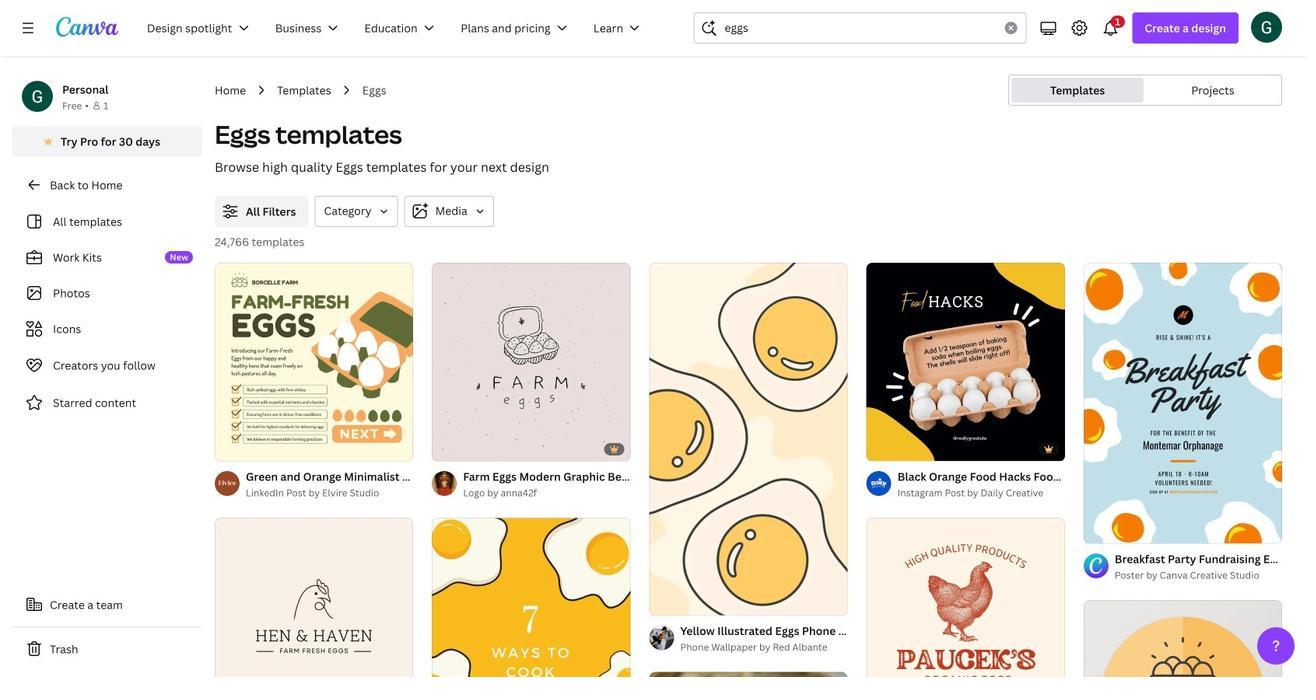 Task type: vqa. For each thing, say whether or not it's contained in the screenshot.
Green and Orange Minimalist Illustrated Farm Fresh Eggs LinkedIn Post image
yes



Task type: describe. For each thing, give the bounding box(es) containing it.
greg robinson image
[[1251, 11, 1282, 43]]

yellow egg background recipe pinterest graphic image
[[432, 519, 631, 678]]

farm eggs modern graphic beige logo image
[[432, 263, 631, 462]]

minimalistic round sticker free range eggs yellow image
[[1084, 601, 1282, 678]]

happy easter gold elegant (instagram story) image
[[649, 673, 848, 678]]

green and orange minimalist illustrated farm fresh eggs linkedin post image
[[215, 263, 413, 462]]

beige professional minimalist farm chicken illustration logo image
[[215, 518, 413, 678]]

Search search field
[[725, 13, 996, 43]]



Task type: locate. For each thing, give the bounding box(es) containing it.
None search field
[[694, 12, 1027, 44]]

black orange food hacks food instagram post image
[[867, 263, 1065, 462]]

yellow illustrated eggs phone wallpaper image
[[649, 263, 848, 616]]

Projects button
[[1147, 78, 1279, 103]]

top level navigation element
[[137, 12, 656, 44]]

Templates button
[[1012, 78, 1144, 103]]

red vintage chicken illustration egg farm logo image
[[867, 518, 1065, 678]]

breakfast party fundraising eggs poster image
[[1084, 263, 1282, 544]]



